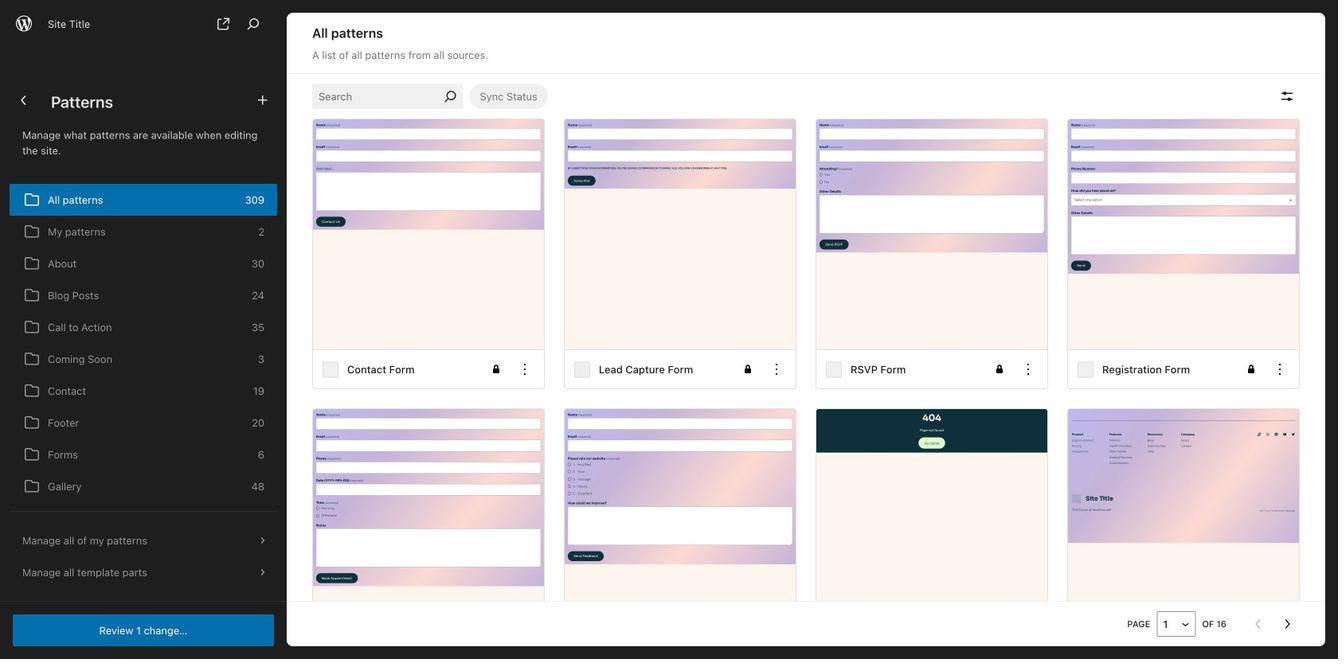 Task type: vqa. For each thing, say whether or not it's contained in the screenshot.
"list"
yes



Task type: locate. For each thing, give the bounding box(es) containing it.
list item
[[10, 184, 277, 216]]

0 horizontal spatial actions image
[[516, 360, 535, 379]]

next page image
[[1278, 615, 1297, 634]]

open command palette image
[[244, 14, 263, 33]]

actions image
[[516, 360, 535, 379], [1271, 360, 1290, 379]]

view site (opens in a new tab) image
[[214, 14, 233, 33]]

None checkbox
[[323, 362, 339, 378], [826, 362, 842, 378], [323, 362, 339, 378], [826, 362, 842, 378]]

actions image
[[1019, 360, 1038, 379]]

1 horizontal spatial actions image
[[1271, 360, 1290, 379]]

list
[[10, 184, 277, 660], [10, 525, 277, 589]]

None checkbox
[[575, 362, 590, 378], [1078, 362, 1094, 378], [575, 362, 590, 378], [1078, 362, 1094, 378]]



Task type: describe. For each thing, give the bounding box(es) containing it.
1 actions image from the left
[[516, 360, 535, 379]]

2 list from the top
[[10, 525, 277, 589]]

Search search field
[[312, 84, 441, 109]]

2 actions image from the left
[[1271, 360, 1290, 379]]

previous page image
[[1249, 615, 1269, 634]]

create pattern image
[[253, 91, 273, 110]]

view options image
[[1278, 87, 1297, 106]]

back image
[[14, 91, 33, 110]]

1 list from the top
[[10, 184, 277, 660]]



